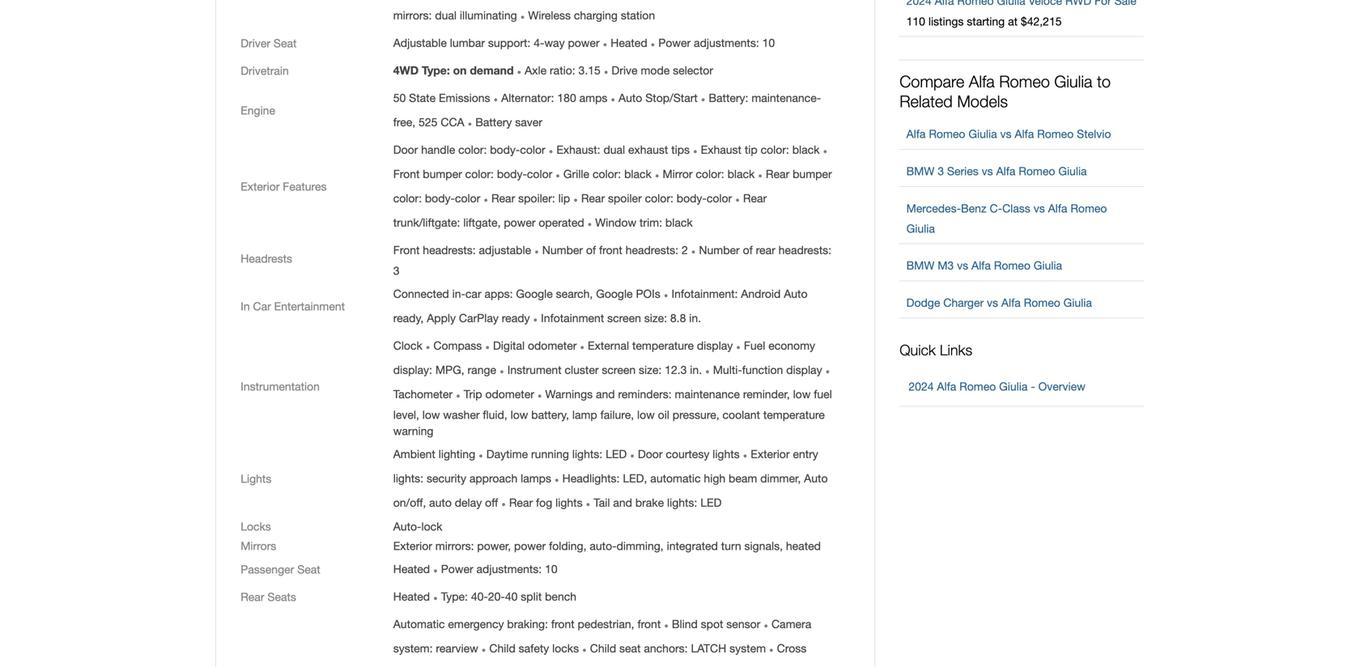 Task type: locate. For each thing, give the bounding box(es) containing it.
led inside "· rear fog lights · tail and brake lights: led"
[[701, 496, 722, 509]]

on
[[453, 64, 467, 77]]

0 vertical spatial adjustments:
[[694, 36, 759, 49]]

0 vertical spatial 3
[[938, 164, 944, 178]]

lights inside "· rear fog lights · tail and brake lights: led"
[[556, 496, 583, 509]]

2 vertical spatial heated
[[393, 590, 430, 603]]

1 vertical spatial display
[[787, 363, 822, 377]]

exterior up dimmer
[[751, 447, 790, 461]]

1 vertical spatial dual
[[604, 143, 625, 156]]

fuel
[[744, 339, 766, 352]]

type: left on at the left
[[422, 64, 450, 77]]

heated inside adjustable lumbar support: 4-way power · heated · power adjustments: 10
[[611, 36, 648, 49]]

pois
[[636, 287, 661, 300]]

1 vertical spatial 3
[[393, 264, 400, 277]]

, up infotainment
[[590, 287, 593, 300]]

bumper down "handle"
[[423, 167, 462, 181]]

quick links
[[900, 341, 973, 359]]

romeo up the class
[[1019, 164, 1056, 178]]

rear left fog
[[509, 496, 533, 509]]

lights: inside exterior entry lights:
[[393, 472, 424, 485]]

1 vertical spatial exterior
[[751, 447, 790, 461]]

headrests: down trunk/liftgate:
[[423, 243, 476, 257]]

0 horizontal spatial temperature
[[632, 339, 694, 352]]

odometer up the instrument
[[528, 339, 577, 352]]

seat right passenger
[[297, 563, 320, 576]]

0 horizontal spatial 10
[[545, 562, 558, 576]]

adjustments: up 40
[[477, 562, 542, 576]]

0 horizontal spatial exterior
[[241, 180, 280, 193]]

seat right driver
[[274, 36, 297, 50]]

romeo up models
[[1000, 72, 1050, 91]]

1 vertical spatial lights:
[[393, 472, 424, 485]]

lights: up on/off at the left of page
[[393, 472, 424, 485]]

3 headrests: from the left
[[779, 243, 832, 257]]

0 horizontal spatial adjustments:
[[477, 562, 542, 576]]

exterior left features
[[241, 180, 280, 193]]

lumbar
[[450, 36, 485, 49]]

exterior for entry
[[751, 447, 790, 461]]

on/off
[[393, 496, 423, 509]]

lamps
[[521, 472, 552, 485]]

bmw for bmw m3 vs alfa romeo giulia
[[907, 259, 935, 272]]

in. right the 8.8
[[689, 311, 701, 325]]

maintenance- free
[[393, 91, 821, 129]]

1 horizontal spatial 3
[[938, 164, 944, 178]]

2 horizontal spatial front
[[638, 618, 661, 631]]

fuel economy display:
[[393, 339, 816, 377]]

1 horizontal spatial of
[[743, 243, 753, 257]]

alfa down alfa romeo giulia vs alfa romeo stelvio link
[[997, 164, 1016, 178]]

front inside front headrests: adjustable · number of front headrests: 2 · number of rear headrests: 3
[[599, 243, 623, 257]]

front inside front headrests: adjustable · number of front headrests: 2 · number of rear headrests: 3
[[393, 243, 420, 257]]

front down trunk/liftgate:
[[393, 243, 420, 257]]

0 vertical spatial lights:
[[572, 447, 603, 461]]

1 horizontal spatial lights
[[713, 447, 740, 461]]

size: inside · instrument cluster screen size: 12.3 in. · multi-function display · tachometer · trip odometer ·
[[639, 363, 662, 377]]

1 vertical spatial door
[[638, 447, 663, 461]]

liftgate
[[464, 216, 498, 229]]

1 horizontal spatial number
[[699, 243, 740, 257]]

power
[[659, 36, 691, 49], [441, 562, 473, 576]]

passenger
[[241, 563, 294, 576]]

cross traffic alert:
[[393, 642, 807, 667]]

bmw 3 series vs alfa romeo giulia
[[907, 164, 1087, 178]]

romeo up the dodge charger vs alfa romeo giulia
[[994, 259, 1031, 272]]

seat for driver seat
[[274, 36, 297, 50]]

bmw for bmw 3 series vs alfa romeo giulia
[[907, 164, 935, 178]]

off
[[485, 496, 498, 509]]

· infotainment screen size: 8.8 in.
[[533, 308, 701, 329]]

system
[[730, 642, 766, 655]]

1 vertical spatial seat
[[297, 563, 320, 576]]

, up daytime
[[504, 408, 508, 421]]

1 horizontal spatial bumper
[[793, 167, 832, 181]]

0 vertical spatial display
[[697, 339, 733, 352]]

auto inside auto on/off
[[804, 472, 828, 485]]

odometer inside · instrument cluster screen size: 12.3 in. · multi-function display · tachometer · trip odometer ·
[[485, 388, 534, 401]]

1 vertical spatial in.
[[690, 363, 702, 377]]

locks
[[241, 520, 271, 533]]

body- inside the · rear spoiler: lip · rear spoiler color: body-color ·
[[677, 192, 707, 205]]

2 bmw from the top
[[907, 259, 935, 272]]

0 horizontal spatial power
[[441, 562, 473, 576]]

0 vertical spatial odometer
[[528, 339, 577, 352]]

cluster
[[565, 363, 599, 377]]

0 vertical spatial heated
[[611, 36, 648, 49]]

3 up 'connected'
[[393, 264, 400, 277]]

2 horizontal spatial lights:
[[667, 496, 698, 509]]

bumper
[[423, 167, 462, 181], [793, 167, 832, 181]]

at
[[1008, 14, 1018, 28]]

1 vertical spatial 10
[[545, 562, 558, 576]]

0 horizontal spatial headrests:
[[423, 243, 476, 257]]

door up "automatic"
[[638, 447, 663, 461]]

alfa
[[969, 72, 995, 91], [907, 127, 926, 141], [1015, 127, 1034, 141], [997, 164, 1016, 178], [1048, 201, 1068, 215], [972, 259, 991, 272], [1002, 296, 1021, 309], [937, 380, 957, 393]]

, up the seat at the bottom of page
[[631, 618, 635, 631]]

adjustments: inside heated · power adjustments: 10
[[477, 562, 542, 576]]

0 vertical spatial led
[[606, 447, 627, 461]]

, left integrated
[[661, 539, 664, 553]]

front down window
[[599, 243, 623, 257]]

blind
[[672, 618, 698, 631]]

alfa down related
[[907, 127, 926, 141]]

class
[[1003, 201, 1031, 215]]

1 vertical spatial heated
[[393, 562, 430, 576]]

2 horizontal spatial headrests:
[[779, 243, 832, 257]]

1 vertical spatial led
[[623, 472, 644, 485]]

odometer up fluid
[[485, 388, 534, 401]]

0 horizontal spatial of
[[586, 243, 596, 257]]

1 bmw from the top
[[907, 164, 935, 178]]

and right tail
[[613, 496, 632, 509]]

0 vertical spatial temperature
[[632, 339, 694, 352]]

0 horizontal spatial lights
[[556, 496, 583, 509]]

fluid
[[483, 408, 504, 421]]

, left "auto-"
[[584, 539, 587, 553]]

0 vertical spatial seat
[[274, 36, 297, 50]]

ready for apply carplay ready
[[502, 311, 530, 325]]

0 horizontal spatial dual
[[435, 9, 457, 22]]

cross
[[777, 642, 807, 655]]

1 vertical spatial type:
[[441, 590, 468, 603]]

0 vertical spatial bmw
[[907, 164, 935, 178]]

number
[[542, 243, 583, 257], [699, 243, 740, 257]]

battery
[[476, 115, 512, 129]]

dimming
[[617, 539, 661, 553]]

illuminating
[[460, 9, 517, 22]]

1 vertical spatial auto
[[784, 287, 808, 300]]

color up liftgate
[[455, 192, 481, 205]]

0 horizontal spatial door
[[393, 143, 418, 156]]

google right apps:
[[516, 287, 553, 300]]

525 cca
[[419, 115, 465, 129]]

exterior inside exterior entry lights:
[[751, 447, 790, 461]]

2 vertical spatial lights:
[[667, 496, 698, 509]]

color: up trunk/liftgate:
[[393, 192, 422, 205]]

1 google from the left
[[516, 287, 553, 300]]

lights right fog
[[556, 496, 583, 509]]

signals
[[745, 539, 780, 553]]

washer
[[443, 408, 480, 421]]

1 horizontal spatial child
[[590, 642, 616, 655]]

ready
[[393, 311, 421, 325], [502, 311, 530, 325]]

mirror
[[663, 167, 693, 181]]

heated down "auto-"
[[393, 562, 430, 576]]

0 vertical spatial and
[[596, 388, 615, 401]]

1 horizontal spatial headrests:
[[626, 243, 679, 257]]

, inside connected in-car apps: google search , google pois ·
[[590, 287, 593, 300]]

1 horizontal spatial seat
[[297, 563, 320, 576]]

2 front from the top
[[393, 243, 420, 257]]

1 horizontal spatial power
[[659, 36, 691, 49]]

alfa inside mercedes-benz c-class vs alfa romeo giulia
[[1048, 201, 1068, 215]]

in. right 12.3
[[690, 363, 702, 377]]

compare alfa romeo giulia to related models
[[900, 72, 1111, 111]]

front
[[599, 243, 623, 257], [551, 618, 575, 631], [638, 618, 661, 631]]

0 horizontal spatial bumper
[[423, 167, 462, 181]]

0 vertical spatial exterior
[[241, 180, 280, 193]]

romeo inside mercedes-benz c-class vs alfa romeo giulia
[[1071, 201, 1107, 215]]

function
[[742, 363, 783, 377]]

support:
[[488, 36, 531, 49]]

carplay
[[459, 311, 499, 325]]

lights: down headlights: led , automatic high beam dimmer ,
[[667, 496, 698, 509]]

free
[[393, 115, 412, 129]]

0 horizontal spatial seat
[[274, 36, 297, 50]]

power up selector
[[659, 36, 691, 49]]

1 vertical spatial front
[[393, 243, 420, 257]]

rear inside rear trunk/liftgate:
[[743, 192, 767, 205]]

, left heated
[[780, 539, 783, 553]]

alternator:
[[501, 91, 554, 105]]

1 bumper from the left
[[423, 167, 462, 181]]

oil
[[658, 408, 670, 421]]

color: inside the · rear spoiler: lip · rear spoiler color: body-color ·
[[645, 192, 674, 205]]

color: up trim:
[[645, 192, 674, 205]]

0 horizontal spatial number
[[542, 243, 583, 257]]

adjustments: inside adjustable lumbar support: 4-way power · heated · power adjustments: 10
[[694, 36, 759, 49]]

mercedes-benz c-class vs alfa romeo giulia link
[[907, 201, 1107, 235]]

dual up "lumbar"
[[435, 9, 457, 22]]

bmw m3 vs alfa romeo giulia link
[[907, 259, 1063, 272]]

ready up clock
[[393, 311, 421, 325]]

10 down folding
[[545, 562, 558, 576]]

automatic
[[393, 618, 445, 631]]

2 vertical spatial auto
[[804, 472, 828, 485]]

battery
[[531, 408, 567, 421]]

0 horizontal spatial google
[[516, 287, 553, 300]]

spoiler
[[608, 192, 642, 205]]

in.
[[689, 311, 701, 325], [690, 363, 702, 377]]

2 headrests: from the left
[[626, 243, 679, 257]]

temperature down fuel
[[764, 408, 825, 421]]

1 horizontal spatial door
[[638, 447, 663, 461]]

3 left series
[[938, 164, 944, 178]]

auto inside "android auto ready"
[[784, 287, 808, 300]]

0 vertical spatial power
[[659, 36, 691, 49]]

warnings
[[545, 388, 593, 401]]

front inside the door handle color: body-color · exhaust: dual exhaust tips · exhaust tip color: black · front bumper color: body-color · grille color: black · mirror color: black ·
[[393, 167, 420, 181]]

2 number from the left
[[699, 243, 740, 257]]

auto
[[619, 91, 642, 105], [784, 287, 808, 300], [804, 472, 828, 485]]

type:
[[422, 64, 450, 77], [441, 590, 468, 603]]

rear down 'tip'
[[743, 192, 767, 205]]

screen up external
[[607, 311, 641, 325]]

lights up high at right bottom
[[713, 447, 740, 461]]

0 horizontal spatial ready
[[393, 311, 421, 325]]

and up failure
[[596, 388, 615, 401]]

ready for android auto ready
[[393, 311, 421, 325]]

1 horizontal spatial adjustments:
[[694, 36, 759, 49]]

alfa right the class
[[1048, 201, 1068, 215]]

, down reminders:
[[631, 408, 634, 421]]

0 vertical spatial type:
[[422, 64, 450, 77]]

power inside adjustable lumbar support: 4-way power · heated · power adjustments: 10
[[568, 36, 600, 49]]

led up brake
[[623, 472, 644, 485]]

folding
[[549, 539, 584, 553]]

0 vertical spatial dual
[[435, 9, 457, 22]]

screen
[[607, 311, 641, 325], [602, 363, 636, 377]]

romeo inside compare alfa romeo giulia to related models
[[1000, 72, 1050, 91]]

system:
[[393, 642, 433, 655]]

headlights: led , automatic high beam dimmer ,
[[563, 472, 804, 485]]

ready inside "android auto ready"
[[393, 311, 421, 325]]

1 vertical spatial size:
[[639, 363, 662, 377]]

1 vertical spatial bmw
[[907, 259, 935, 272]]

1 ready from the left
[[393, 311, 421, 325]]

alfa down bmw m3 vs alfa romeo giulia
[[1002, 296, 1021, 309]]

auto right 'android'
[[784, 287, 808, 300]]

way
[[545, 36, 565, 49]]

door handle color: body-color · exhaust: dual exhaust tips · exhaust tip color: black · front bumper color: body-color · grille color: black · mirror color: black ·
[[393, 140, 828, 185]]

2 vertical spatial exterior
[[393, 539, 432, 553]]

·
[[520, 6, 525, 26], [603, 33, 608, 53], [651, 33, 655, 53], [517, 61, 522, 81], [604, 61, 609, 81], [494, 88, 498, 108], [611, 88, 616, 108], [701, 88, 706, 108], [468, 112, 472, 133], [549, 140, 553, 160], [693, 140, 698, 160], [823, 140, 828, 160], [556, 164, 560, 185], [655, 164, 660, 185], [758, 164, 763, 185], [484, 189, 488, 209], [573, 189, 578, 209], [735, 189, 740, 209], [588, 213, 592, 233], [535, 240, 539, 261], [691, 240, 696, 261], [664, 284, 669, 304], [533, 308, 538, 329], [426, 336, 430, 356], [485, 336, 490, 356], [580, 336, 585, 356], [736, 336, 741, 356], [500, 360, 504, 381], [705, 360, 710, 381], [826, 360, 830, 381], [456, 385, 461, 405], [538, 385, 542, 405], [479, 444, 483, 465], [630, 444, 635, 465], [743, 444, 748, 465], [555, 469, 559, 489], [501, 493, 506, 513], [586, 493, 591, 513], [433, 559, 438, 580], [433, 587, 438, 607], [664, 615, 669, 635], [764, 615, 769, 635], [482, 639, 486, 659], [582, 639, 587, 659], [769, 639, 774, 659]]

1 horizontal spatial dual
[[604, 143, 625, 156]]

integrated
[[667, 539, 718, 553]]

40
[[505, 590, 518, 603]]

economy
[[769, 339, 816, 352]]

, up heated · power adjustments: 10
[[509, 539, 511, 553]]

1 vertical spatial screen
[[602, 363, 636, 377]]

power down · wireless charging station
[[568, 36, 600, 49]]

1 horizontal spatial display
[[787, 363, 822, 377]]

1 of from the left
[[586, 243, 596, 257]]

vs up bmw 3 series vs alfa romeo giulia
[[1001, 127, 1012, 141]]

0 horizontal spatial lights:
[[393, 472, 424, 485]]

digital
[[493, 339, 525, 352]]

1 vertical spatial odometer
[[485, 388, 534, 401]]

heated inside heated · type: 40-20-40 split bench
[[393, 590, 430, 603]]

1 horizontal spatial google
[[596, 287, 633, 300]]

heated inside heated · power adjustments: 10
[[393, 562, 430, 576]]

body- down mirror
[[677, 192, 707, 205]]

2 bumper from the left
[[793, 167, 832, 181]]

vs right m3
[[957, 259, 969, 272]]

temperature inside coolant temperature warning
[[764, 408, 825, 421]]

failure
[[601, 408, 631, 421]]

exterior down the auto-lock
[[393, 539, 432, 553]]

1 horizontal spatial temperature
[[764, 408, 825, 421]]

0 vertical spatial lights
[[713, 447, 740, 461]]

child left 'safety' at the left of the page
[[489, 642, 516, 655]]

maintenance-
[[752, 91, 821, 105]]

passenger seat
[[241, 563, 320, 576]]

security approach lamps
[[427, 472, 552, 485]]

1 horizontal spatial front
[[599, 243, 623, 257]]

headrests: down trim:
[[626, 243, 679, 257]]

child down pedestrian
[[590, 642, 616, 655]]

, left fuel
[[788, 388, 790, 401]]

110
[[907, 14, 926, 28]]

0 vertical spatial front
[[393, 167, 420, 181]]

type: left 40- on the left of the page
[[441, 590, 468, 603]]

lights: inside "· rear fog lights · tail and brake lights: led"
[[667, 496, 698, 509]]

lights inside ambient lighting · daytime running lights: led · door courtesy lights ·
[[713, 447, 740, 461]]

1 vertical spatial adjustments:
[[477, 562, 542, 576]]

1 horizontal spatial exterior
[[393, 539, 432, 553]]

search
[[556, 287, 590, 300]]

rear up "liftgate , power operated" at the left of page
[[492, 192, 515, 205]]

, left range
[[461, 363, 465, 377]]

0 vertical spatial 10
[[763, 36, 775, 49]]

auto down entry at the bottom right of page
[[804, 472, 828, 485]]

rear seats
[[241, 590, 296, 604]]

to
[[1097, 72, 1111, 91]]

2 vertical spatial led
[[701, 496, 722, 509]]

0 horizontal spatial child
[[489, 642, 516, 655]]

1 front from the top
[[393, 167, 420, 181]]

adjustments: up selector
[[694, 36, 759, 49]]

2 ready from the left
[[502, 311, 530, 325]]

front for front
[[638, 618, 661, 631]]

type: inside heated · type: 40-20-40 split bench
[[441, 590, 468, 603]]

level
[[393, 408, 416, 421]]

headrests: right rear
[[779, 243, 832, 257]]

door down free
[[393, 143, 418, 156]]

google
[[516, 287, 553, 300], [596, 287, 633, 300]]

dual illuminating
[[435, 9, 517, 22]]

0 vertical spatial door
[[393, 143, 418, 156]]

bmw up mercedes-
[[907, 164, 935, 178]]

heated up automatic
[[393, 590, 430, 603]]

exhaust
[[701, 143, 742, 156]]

1 vertical spatial lights
[[556, 496, 583, 509]]

1 horizontal spatial 10
[[763, 36, 775, 49]]

1 vertical spatial and
[[613, 496, 632, 509]]

bumper down maintenance-
[[793, 167, 832, 181]]

0 vertical spatial size:
[[644, 311, 667, 325]]

apply
[[427, 311, 456, 325]]

auto down drive
[[619, 91, 642, 105]]

front
[[393, 167, 420, 181], [393, 243, 420, 257]]

0 vertical spatial auto
[[619, 91, 642, 105]]

1 vertical spatial power
[[441, 562, 473, 576]]

1 horizontal spatial ready
[[502, 311, 530, 325]]

exhaust
[[628, 143, 668, 156]]

display down economy
[[787, 363, 822, 377]]

1 vertical spatial temperature
[[764, 408, 825, 421]]

screen inside the · infotainment screen size: 8.8 in.
[[607, 311, 641, 325]]

display up 'multi-'
[[697, 339, 733, 352]]

screen inside · instrument cluster screen size: 12.3 in. · multi-function display · tachometer · trip odometer ·
[[602, 363, 636, 377]]

dual left exhaust
[[604, 143, 625, 156]]

google up the · infotainment screen size: 8.8 in.
[[596, 287, 633, 300]]

vs right charger
[[987, 296, 999, 309]]

0 horizontal spatial 3
[[393, 264, 400, 277]]

1 horizontal spatial lights:
[[572, 447, 603, 461]]

$42,215
[[1021, 14, 1062, 28]]

0 horizontal spatial display
[[697, 339, 733, 352]]

2 horizontal spatial exterior
[[751, 447, 790, 461]]

0 vertical spatial screen
[[607, 311, 641, 325]]

0 vertical spatial in.
[[689, 311, 701, 325]]

auto-lock
[[393, 520, 443, 533]]

heated up drive
[[611, 36, 648, 49]]

color: right 'tip'
[[761, 143, 789, 156]]



Task type: vqa. For each thing, say whether or not it's contained in the screenshot.


Task type: describe. For each thing, give the bounding box(es) containing it.
2 google from the left
[[596, 287, 633, 300]]

multi-
[[713, 363, 742, 377]]

dual inside the door handle color: body-color · exhaust: dual exhaust tips · exhaust tip color: black · front bumper color: body-color · grille color: black · mirror color: black ·
[[604, 143, 625, 156]]

entertainment
[[274, 300, 345, 313]]

black right 'tip'
[[793, 143, 820, 156]]

-
[[1031, 380, 1036, 393]]

auto-
[[590, 539, 617, 553]]

locks
[[552, 642, 579, 655]]

, down entry at the bottom right of page
[[799, 472, 801, 485]]

, up warning
[[416, 408, 423, 421]]

front headrests: adjustable · number of front headrests: 2 · number of rear headrests: 3
[[393, 240, 832, 277]]

romeo left 'stelvio'
[[1038, 127, 1074, 141]]

· child safety locks · child seat anchors: latch system ·
[[482, 639, 774, 659]]

black down 'tip'
[[728, 167, 755, 181]]

1 child from the left
[[489, 642, 516, 655]]

reminders:
[[618, 388, 672, 401]]

tips
[[672, 143, 690, 156]]

mirrors
[[241, 539, 276, 553]]

size: inside the · infotainment screen size: 8.8 in.
[[644, 311, 667, 325]]

alfa right 2024
[[937, 380, 957, 393]]

auto-
[[393, 520, 422, 533]]

bumper inside the door handle color: body-color · exhaust: dual exhaust tips · exhaust tip color: black · front bumper color: body-color · grille color: black · mirror color: black ·
[[423, 167, 462, 181]]

fog
[[536, 496, 553, 509]]

exterior for features
[[241, 180, 280, 193]]

door inside ambient lighting · daytime running lights: led · door courtesy lights ·
[[638, 447, 663, 461]]

power left folding
[[514, 539, 546, 553]]

2 of from the left
[[743, 243, 753, 257]]

body- up spoiler: on the left top of page
[[497, 167, 527, 181]]

and inside "· rear fog lights · tail and brake lights: led"
[[613, 496, 632, 509]]

2024 alfa romeo giulia - overview
[[909, 380, 1086, 393]]

, up "lock"
[[423, 496, 429, 509]]

coolant temperature warning
[[393, 408, 825, 438]]

compare
[[900, 72, 965, 91]]

c-
[[990, 201, 1003, 215]]

power inside heated · power adjustments: 10
[[441, 562, 473, 576]]

giulia inside mercedes-benz c-class vs alfa romeo giulia
[[907, 222, 935, 235]]

in. inside the · infotainment screen size: 8.8 in.
[[689, 311, 701, 325]]

3 inside front headrests: adjustable · number of front headrests: 2 · number of rear headrests: 3
[[393, 264, 400, 277]]

amps
[[580, 91, 608, 105]]

rear trunk/liftgate:
[[393, 192, 767, 229]]

high
[[704, 472, 726, 485]]

clock · compass · digital odometer · external temperature display ·
[[393, 336, 741, 356]]

anchors:
[[644, 642, 688, 655]]

low fuel level
[[393, 388, 832, 421]]

, down state
[[412, 115, 419, 129]]

trunk/liftgate:
[[393, 216, 460, 229]]

exterior for mirrors:
[[393, 539, 432, 553]]

color: down exhaust
[[696, 167, 725, 181]]

m3
[[938, 259, 954, 272]]

color inside the · rear spoiler: lip · rear spoiler color: body-color ·
[[707, 192, 732, 205]]

50 state emissions · alternator: 180 amps · auto stop/start ·
[[393, 88, 706, 108]]

black down exhaust
[[624, 167, 652, 181]]

emergency
[[448, 618, 504, 631]]

exterior mirrors: power , power folding , auto-dimming , integrated turn signals , heated
[[393, 539, 821, 553]]

driver
[[241, 36, 271, 50]]

bumper inside rear bumper color:
[[793, 167, 832, 181]]

1 number from the left
[[542, 243, 583, 257]]

series
[[947, 164, 979, 178]]

bench
[[545, 590, 577, 603]]

beam
[[729, 472, 757, 485]]

range
[[468, 363, 496, 377]]

1 headrests: from the left
[[423, 243, 476, 257]]

apply carplay ready
[[427, 311, 530, 325]]

display:
[[393, 363, 432, 377]]

in
[[241, 300, 250, 313]]

power down spoiler: on the left top of page
[[504, 216, 536, 229]]

0 horizontal spatial front
[[551, 618, 575, 631]]

body- down · battery saver
[[490, 143, 520, 156]]

color: down the cca
[[458, 143, 487, 156]]

alfa romeo giulia vs alfa romeo stelvio
[[907, 127, 1111, 141]]

led inside ambient lighting · daytime running lights: led · door courtesy lights ·
[[606, 447, 627, 461]]

daytime
[[487, 447, 528, 461]]

vs right series
[[982, 164, 993, 178]]

spoiler:
[[518, 192, 555, 205]]

rear inside "· rear fog lights · tail and brake lights: led"
[[509, 496, 533, 509]]

front for ·
[[599, 243, 623, 257]]

alfa inside compare alfa romeo giulia to related models
[[969, 72, 995, 91]]

display inside clock · compass · digital odometer · external temperature display ·
[[697, 339, 733, 352]]

display inside · instrument cluster screen size: 12.3 in. · multi-function display · tachometer · trip odometer ·
[[787, 363, 822, 377]]

, up brake
[[644, 472, 647, 485]]

overview
[[1039, 380, 1086, 393]]

door inside the door handle color: body-color · exhaust: dual exhaust tips · exhaust tip color: black · front bumper color: body-color · grille color: black · mirror color: black ·
[[393, 143, 418, 156]]

related
[[900, 92, 953, 111]]

listings
[[929, 14, 964, 28]]

alfa romeo giulia vs alfa romeo stelvio link
[[907, 127, 1111, 141]]

10 inside adjustable lumbar support: 4-way power · heated · power adjustments: 10
[[763, 36, 775, 49]]

color: inside rear bumper color:
[[393, 192, 422, 205]]

4-
[[534, 36, 545, 49]]

exhaust:
[[557, 143, 601, 156]]

giulia inside compare alfa romeo giulia to related models
[[1055, 72, 1093, 91]]

, left lamp
[[567, 408, 569, 421]]

auto inside 50 state emissions · alternator: 180 amps · auto stop/start ·
[[619, 91, 642, 105]]

links
[[940, 341, 973, 359]]

mpg , range
[[436, 363, 496, 377]]

handle
[[421, 143, 455, 156]]

color: up the · rear spoiler: lip · rear spoiler color: body-color ·
[[593, 167, 621, 181]]

low inside low fuel level
[[793, 388, 811, 401]]

state
[[409, 91, 436, 105]]

lip
[[559, 192, 570, 205]]

, down maintenance
[[717, 408, 720, 421]]

adjustable
[[479, 243, 531, 257]]

apps:
[[485, 287, 513, 300]]

android auto ready
[[393, 287, 808, 325]]

braking:
[[507, 618, 548, 631]]

safety
[[519, 642, 549, 655]]

romeo down related
[[929, 127, 966, 141]]

color up spoiler: on the left top of page
[[527, 167, 553, 181]]

exterior entry lights:
[[393, 447, 819, 485]]

romeo down links
[[960, 380, 996, 393]]

, up adjustable
[[498, 216, 501, 229]]

trip
[[464, 388, 482, 401]]

dimmer
[[761, 472, 799, 485]]

, inside 'automatic emergency braking: front pedestrian , front · blind spot sensor ·'
[[631, 618, 635, 631]]

body-color
[[425, 192, 481, 205]]

window
[[595, 216, 637, 229]]

, down 'connected'
[[421, 311, 427, 325]]

black inside · window trim: black
[[666, 216, 693, 229]]

alfa right m3
[[972, 259, 991, 272]]

entry
[[793, 447, 819, 461]]

body- up trunk/liftgate:
[[425, 192, 455, 205]]

in-
[[452, 287, 466, 300]]

type: inside 4wd type: on demand · axle ratio: 3.15 · drive mode selector
[[422, 64, 450, 77]]

lights
[[241, 472, 272, 485]]

camera
[[772, 618, 812, 631]]

odometer inside clock · compass · digital odometer · external temperature display ·
[[528, 339, 577, 352]]

car
[[253, 300, 271, 313]]

trim:
[[640, 216, 662, 229]]

station
[[621, 9, 655, 22]]

4wd type: on demand · axle ratio: 3.15 · drive mode selector
[[393, 61, 713, 81]]

low washer fluid , low battery , lamp failure , low oil pressure ,
[[423, 408, 723, 421]]

heated for heated · power adjustments: 10
[[393, 562, 430, 576]]

in. inside · instrument cluster screen size: 12.3 in. · multi-function display · tachometer · trip odometer ·
[[690, 363, 702, 377]]

seat for passenger seat
[[297, 563, 320, 576]]

rear left seats on the left of the page
[[241, 590, 264, 604]]

dodge charger vs alfa romeo giulia
[[907, 296, 1092, 309]]

· instrument cluster screen size: 12.3 in. · multi-function display · tachometer · trip odometer ·
[[393, 360, 830, 405]]

charger
[[944, 296, 984, 309]]

alfa up bmw 3 series vs alfa romeo giulia link
[[1015, 127, 1034, 141]]

· rear fog lights · tail and brake lights: led
[[501, 493, 722, 513]]

connected in-car apps: google search , google pois ·
[[393, 284, 669, 304]]

charging
[[574, 9, 618, 22]]

temperature inside clock · compass · digital odometer · external temperature display ·
[[632, 339, 694, 352]]

· wireless charging station
[[520, 6, 655, 26]]

romeo down bmw m3 vs alfa romeo giulia
[[1024, 296, 1061, 309]]

stelvio
[[1077, 127, 1111, 141]]

low right fluid
[[511, 408, 528, 421]]

lights: inside ambient lighting · daytime running lights: led · door courtesy lights ·
[[572, 447, 603, 461]]

color down saver
[[520, 143, 546, 156]]

axle
[[525, 64, 547, 77]]

external
[[588, 339, 629, 352]]

connected
[[393, 287, 449, 300]]

power inside adjustable lumbar support: 4-way power · heated · power adjustments: 10
[[659, 36, 691, 49]]

low left oil
[[637, 408, 655, 421]]

dodge
[[907, 296, 941, 309]]

10 inside heated · power adjustments: 10
[[545, 562, 558, 576]]

rearview
[[436, 642, 478, 655]]

2 child from the left
[[590, 642, 616, 655]]

rear right lip
[[581, 192, 605, 205]]

rear inside rear bumper color:
[[766, 167, 790, 181]]

camera system:
[[393, 618, 812, 655]]

delay
[[455, 496, 482, 509]]

heated for heated · type: 40-20-40 split bench
[[393, 590, 430, 603]]

drivetrain
[[241, 64, 289, 77]]

latch
[[691, 642, 727, 655]]

color: up body-color
[[465, 167, 494, 181]]

starting
[[967, 14, 1005, 28]]

vs inside mercedes-benz c-class vs alfa romeo giulia
[[1034, 201, 1045, 215]]

driver seat
[[241, 36, 297, 50]]

power up heated · power adjustments: 10
[[477, 539, 509, 553]]

low down the tachometer
[[423, 408, 440, 421]]



